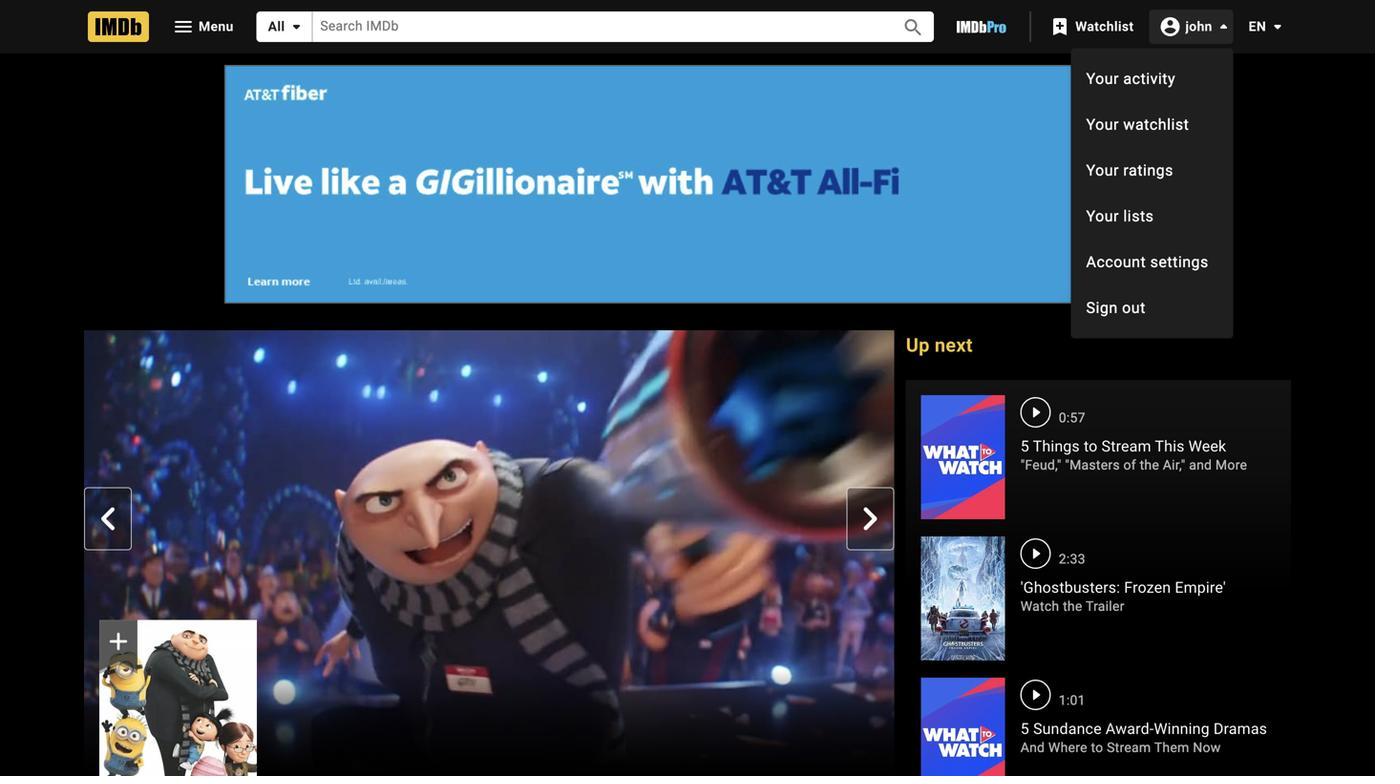 Task type: vqa. For each thing, say whether or not it's contained in the screenshot.
'All' button
yes



Task type: describe. For each thing, give the bounding box(es) containing it.
0:57
[[1059, 410, 1086, 426]]

your activity link
[[1071, 56, 1234, 101]]

your for your activity
[[1087, 69, 1120, 88]]

watchlist button
[[1039, 10, 1149, 44]]

your for your ratings
[[1087, 161, 1120, 179]]

the inside 'ghostbusters: frozen empire' watch the trailer
[[1063, 599, 1083, 615]]

menu button
[[157, 11, 249, 42]]

and
[[1021, 740, 1045, 756]]

menu image
[[172, 15, 195, 38]]

winning
[[1154, 720, 1210, 738]]

account
[[1087, 253, 1147, 271]]

account circle image
[[1159, 15, 1182, 38]]

your activity
[[1087, 69, 1176, 88]]

arrow drop down image for all
[[285, 15, 308, 38]]

more
[[1216, 458, 1248, 473]]

menu
[[199, 18, 234, 34]]

john
[[1186, 18, 1213, 34]]

5 for 5 sundance award-winning dramas
[[1021, 720, 1030, 738]]

account settings link
[[1071, 239, 1234, 285]]

5 for 5 things to stream this week
[[1021, 437, 1030, 456]]

your ratings
[[1087, 161, 1174, 179]]

submit search image
[[902, 16, 925, 39]]

your for your watchlist
[[1087, 115, 1120, 133]]

your lists link
[[1071, 193, 1234, 239]]

and
[[1189, 458, 1212, 473]]

your ratings link
[[1071, 147, 1234, 193]]

'ghostbusters:
[[1021, 579, 1121, 597]]

5 sundance award-winning dramas and where to stream them now
[[1021, 720, 1268, 756]]

frozen
[[1125, 579, 1171, 597]]

up next
[[906, 334, 973, 357]]

up
[[906, 334, 930, 357]]

empire'
[[1175, 579, 1226, 597]]

ratings
[[1124, 161, 1174, 179]]

chevron left inline image
[[96, 507, 119, 530]]

"feud,"
[[1021, 458, 1062, 473]]

award-
[[1106, 720, 1154, 738]]

dramas
[[1214, 720, 1268, 738]]

5 things to watch for the week of jan. 29 image
[[921, 395, 1006, 520]]

all
[[268, 19, 285, 34]]

5 sundance award-winning dramas to stream image
[[921, 678, 1006, 777]]

activity
[[1124, 69, 1176, 88]]

account settings
[[1087, 253, 1209, 271]]

next
[[935, 334, 973, 357]]

of
[[1124, 458, 1137, 473]]

stream inside 5 sundance award-winning dramas and where to stream them now
[[1107, 740, 1151, 756]]

lists
[[1124, 207, 1154, 225]]

now
[[1193, 740, 1221, 756]]

chevron right inline image
[[859, 507, 882, 530]]

week
[[1189, 437, 1227, 456]]

arrow drop down image
[[1213, 15, 1236, 38]]

en button
[[1234, 10, 1290, 44]]



Task type: locate. For each thing, give the bounding box(es) containing it.
0 vertical spatial stream
[[1102, 437, 1152, 456]]

stream inside 5 things to stream this week "feud," "masters of the air," and more
[[1102, 437, 1152, 456]]

5 up "feud,"
[[1021, 437, 1030, 456]]

watch
[[1021, 599, 1060, 615]]

watchlist
[[1124, 115, 1190, 133]]

arrow drop down image inside all button
[[285, 15, 308, 38]]

2 your from the top
[[1087, 115, 1120, 133]]

your left lists
[[1087, 207, 1120, 225]]

ghostbusters: frozen empire image
[[921, 537, 1006, 661]]

home image
[[88, 11, 149, 42]]

0 vertical spatial to
[[1084, 437, 1098, 456]]

'ghostbusters: frozen empire' watch the trailer
[[1021, 579, 1226, 615]]

the inside 5 things to stream this week "feud," "masters of the air," and more
[[1140, 458, 1160, 473]]

where
[[1049, 740, 1088, 756]]

settings
[[1151, 253, 1209, 271]]

arrow drop down image for en
[[1267, 15, 1290, 38]]

1 horizontal spatial arrow drop down image
[[1267, 15, 1290, 38]]

1 vertical spatial the
[[1063, 599, 1083, 615]]

watchlist image
[[1049, 15, 1072, 38]]

arrow drop down image right menu
[[285, 15, 308, 38]]

Search IMDb text field
[[313, 12, 881, 42]]

out
[[1123, 299, 1146, 317]]

all button
[[257, 11, 313, 42]]

to up "masters
[[1084, 437, 1098, 456]]

to inside 5 sundance award-winning dramas and where to stream them now
[[1091, 740, 1104, 756]]

despicable me 4 image
[[99, 620, 257, 777], [99, 620, 257, 777]]

watchlist
[[1076, 19, 1134, 34]]

none field inside all 'search field'
[[313, 12, 881, 42]]

stream
[[1102, 437, 1152, 456], [1107, 740, 1151, 756]]

en
[[1249, 19, 1267, 34]]

5 things to stream this week "feud," "masters of the air," and more
[[1021, 437, 1248, 473]]

stream up of
[[1102, 437, 1152, 456]]

menu containing your activity
[[1071, 56, 1234, 331]]

air,"
[[1163, 458, 1186, 473]]

4 your from the top
[[1087, 207, 1120, 225]]

to inside 5 things to stream this week "feud," "masters of the air," and more
[[1084, 437, 1098, 456]]

sundance
[[1033, 720, 1102, 738]]

the down 'ghostbusters:
[[1063, 599, 1083, 615]]

this
[[1155, 437, 1185, 456]]

john button
[[1149, 9, 1236, 44]]

your left ratings
[[1087, 161, 1120, 179]]

All search field
[[257, 11, 934, 42]]

your watchlist link
[[1071, 101, 1234, 147]]

1 arrow drop down image from the left
[[285, 15, 308, 38]]

5 inside 5 sundance award-winning dramas and where to stream them now
[[1021, 720, 1030, 738]]

arrow drop down image inside en button
[[1267, 15, 1290, 38]]

your up 'your ratings'
[[1087, 115, 1120, 133]]

1 vertical spatial to
[[1091, 740, 1104, 756]]

5 inside 5 things to stream this week "feud," "masters of the air," and more
[[1021, 437, 1030, 456]]

them
[[1155, 740, 1190, 756]]

to right 'where'
[[1091, 740, 1104, 756]]

sign out
[[1087, 299, 1146, 317]]

things
[[1033, 437, 1080, 456]]

1 vertical spatial stream
[[1107, 740, 1151, 756]]

5 up and
[[1021, 720, 1030, 738]]

5
[[1021, 437, 1030, 456], [1021, 720, 1030, 738]]

3 your from the top
[[1087, 161, 1120, 179]]

your left activity
[[1087, 69, 1120, 88]]

0 vertical spatial 5
[[1021, 437, 1030, 456]]

1 vertical spatial 5
[[1021, 720, 1030, 738]]

1 your from the top
[[1087, 69, 1120, 88]]

menu
[[1071, 56, 1234, 331]]

the
[[1140, 458, 1160, 473], [1063, 599, 1083, 615]]

your
[[1087, 69, 1120, 88], [1087, 115, 1120, 133], [1087, 161, 1120, 179], [1087, 207, 1120, 225]]

0 vertical spatial the
[[1140, 458, 1160, 473]]

stream down award-
[[1107, 740, 1151, 756]]

2:33
[[1059, 552, 1086, 567]]

the right of
[[1140, 458, 1160, 473]]

0 horizontal spatial arrow drop down image
[[285, 15, 308, 38]]

sign out link
[[1071, 285, 1234, 331]]

arrow drop down image right arrow drop down icon
[[1267, 15, 1290, 38]]

'despicable me 4' image
[[84, 330, 895, 777]]

your watchlist
[[1087, 115, 1190, 133]]

trailer
[[1086, 599, 1125, 615]]

group
[[84, 330, 895, 777], [99, 620, 257, 777]]

sign
[[1087, 299, 1118, 317]]

to
[[1084, 437, 1098, 456], [1091, 740, 1104, 756]]

your for your lists
[[1087, 207, 1120, 225]]

2 arrow drop down image from the left
[[1267, 15, 1290, 38]]

None field
[[313, 12, 881, 42]]

0 horizontal spatial the
[[1063, 599, 1083, 615]]

1 horizontal spatial the
[[1140, 458, 1160, 473]]

"masters
[[1065, 458, 1120, 473]]

1:01
[[1059, 693, 1086, 709]]

arrow drop down image
[[285, 15, 308, 38], [1267, 15, 1290, 38]]

your lists
[[1087, 207, 1154, 225]]

2 5 from the top
[[1021, 720, 1030, 738]]

1 5 from the top
[[1021, 437, 1030, 456]]



